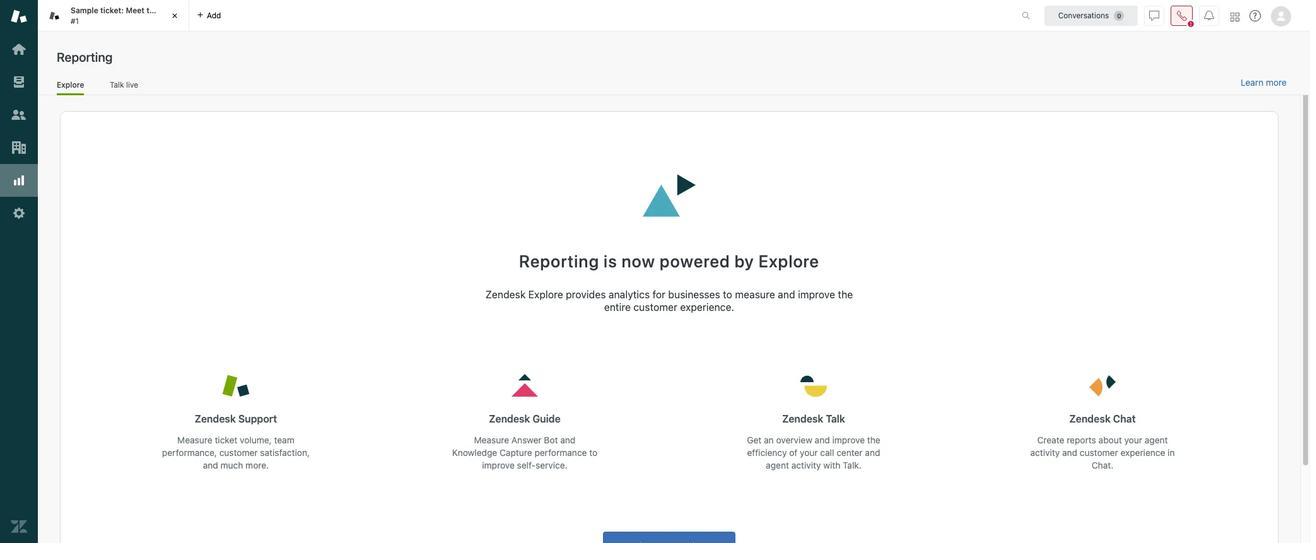 Task type: locate. For each thing, give the bounding box(es) containing it.
customer inside zendesk explore provides analytics for businesses to measure and improve the entire customer experience.
[[634, 302, 678, 313]]

the
[[147, 6, 159, 15], [838, 289, 853, 300], [867, 435, 880, 446]]

is
[[604, 251, 617, 271]]

bot
[[544, 435, 558, 446]]

1 horizontal spatial your
[[1124, 435, 1142, 446]]

to
[[723, 289, 732, 300], [589, 448, 598, 458]]

agent
[[1145, 435, 1168, 446], [766, 460, 789, 471]]

0 horizontal spatial explore
[[57, 80, 84, 89]]

the inside zendesk explore provides analytics for businesses to measure and improve the entire customer experience.
[[838, 289, 853, 300]]

provides
[[566, 289, 606, 300]]

1 horizontal spatial agent
[[1145, 435, 1168, 446]]

and right measure
[[778, 289, 795, 300]]

businesses
[[668, 289, 720, 300]]

measure for zendesk guide
[[474, 435, 509, 446]]

1 vertical spatial the
[[838, 289, 853, 300]]

ticket inside the sample ticket: meet the ticket #1
[[161, 6, 182, 15]]

and inside measure ticket volume, team performance, customer satisfaction, and much more.
[[203, 460, 218, 471]]

with
[[823, 460, 840, 471]]

0 vertical spatial improve
[[798, 289, 835, 300]]

and right center
[[865, 448, 880, 458]]

0 vertical spatial talk
[[110, 80, 124, 89]]

to right the performance
[[589, 448, 598, 458]]

and down 'reports'
[[1062, 448, 1077, 458]]

meet
[[126, 6, 144, 15]]

1 vertical spatial reporting
[[519, 251, 599, 271]]

center
[[837, 448, 863, 458]]

efficiency
[[747, 448, 787, 458]]

sample
[[71, 6, 98, 15]]

0 vertical spatial to
[[723, 289, 732, 300]]

1 vertical spatial explore
[[759, 251, 819, 271]]

measure
[[177, 435, 212, 446], [474, 435, 509, 446]]

0 horizontal spatial measure
[[177, 435, 212, 446]]

now
[[622, 251, 655, 271]]

reporting
[[57, 50, 113, 64], [519, 251, 599, 271]]

talk up 'call'
[[826, 413, 845, 425]]

1 horizontal spatial customer
[[634, 302, 678, 313]]

customer inside create reports about your agent activity and customer experience in chat.
[[1080, 448, 1118, 458]]

customer up much
[[219, 448, 258, 458]]

improve inside get an overview and improve the efficiency of your call center and agent activity with talk.
[[832, 435, 865, 446]]

1 horizontal spatial the
[[838, 289, 853, 300]]

0 vertical spatial agent
[[1145, 435, 1168, 446]]

1 vertical spatial talk
[[826, 413, 845, 425]]

reporting for reporting
[[57, 50, 113, 64]]

agent down the efficiency
[[766, 460, 789, 471]]

an
[[764, 435, 774, 446]]

by
[[735, 251, 754, 271]]

zendesk inside zendesk explore provides analytics for businesses to measure and improve the entire customer experience.
[[486, 289, 526, 300]]

measure up performance, on the left of page
[[177, 435, 212, 446]]

main element
[[0, 0, 38, 543]]

explore link
[[57, 80, 84, 95]]

1 horizontal spatial reporting
[[519, 251, 599, 271]]

get
[[747, 435, 762, 446]]

zendesk products image
[[1231, 12, 1239, 21]]

0 vertical spatial ticket
[[161, 6, 182, 15]]

talk live link
[[109, 80, 139, 93]]

0 vertical spatial explore
[[57, 80, 84, 89]]

tab
[[38, 0, 189, 32]]

add
[[207, 10, 221, 20]]

tab containing sample ticket: meet the ticket
[[38, 0, 189, 32]]

reports
[[1067, 435, 1096, 446]]

for
[[653, 289, 666, 300]]

2 horizontal spatial explore
[[759, 251, 819, 271]]

customer down for
[[634, 302, 678, 313]]

explore right views icon
[[57, 80, 84, 89]]

0 horizontal spatial your
[[800, 448, 818, 458]]

activity down of
[[791, 460, 821, 471]]

1 vertical spatial to
[[589, 448, 598, 458]]

explore
[[57, 80, 84, 89], [759, 251, 819, 271], [528, 289, 563, 300]]

0 horizontal spatial the
[[147, 6, 159, 15]]

more.
[[245, 460, 269, 471]]

reporting image
[[11, 172, 27, 189]]

satisfaction,
[[260, 448, 310, 458]]

and inside zendesk explore provides analytics for businesses to measure and improve the entire customer experience.
[[778, 289, 795, 300]]

0 vertical spatial the
[[147, 6, 159, 15]]

reporting up explore link
[[57, 50, 113, 64]]

improve right measure
[[798, 289, 835, 300]]

zendesk
[[486, 289, 526, 300], [195, 413, 236, 425], [489, 413, 530, 425], [782, 413, 823, 425], [1069, 413, 1111, 425]]

0 vertical spatial your
[[1124, 435, 1142, 446]]

2 vertical spatial the
[[867, 435, 880, 446]]

get an overview and improve the efficiency of your call center and agent activity with talk.
[[747, 435, 880, 471]]

measure ticket volume, team performance, customer satisfaction, and much more.
[[162, 435, 310, 471]]

activity down create
[[1030, 448, 1060, 458]]

and
[[778, 289, 795, 300], [560, 435, 576, 446], [815, 435, 830, 446], [865, 448, 880, 458], [1062, 448, 1077, 458], [203, 460, 218, 471]]

measure up knowledge in the bottom of the page
[[474, 435, 509, 446]]

2 horizontal spatial customer
[[1080, 448, 1118, 458]]

measure answer bot and knowledge capture performance to improve self-service.
[[452, 435, 598, 471]]

2 vertical spatial improve
[[482, 460, 515, 471]]

0 horizontal spatial customer
[[219, 448, 258, 458]]

improve down capture
[[482, 460, 515, 471]]

talk left live
[[110, 80, 124, 89]]

1 horizontal spatial explore
[[528, 289, 563, 300]]

reporting for reporting is now powered by explore
[[519, 251, 599, 271]]

ticket
[[161, 6, 182, 15], [215, 435, 237, 446]]

ticket:
[[100, 6, 124, 15]]

ticket inside measure ticket volume, team performance, customer satisfaction, and much more.
[[215, 435, 237, 446]]

team
[[274, 435, 294, 446]]

0 horizontal spatial agent
[[766, 460, 789, 471]]

experience.
[[680, 302, 734, 313]]

customer up chat.
[[1080, 448, 1118, 458]]

activity inside get an overview and improve the efficiency of your call center and agent activity with talk.
[[791, 460, 821, 471]]

and up the performance
[[560, 435, 576, 446]]

1 horizontal spatial talk
[[826, 413, 845, 425]]

button displays agent's chat status as invisible. image
[[1149, 10, 1159, 21]]

improve inside the measure answer bot and knowledge capture performance to improve self-service.
[[482, 460, 515, 471]]

agent inside create reports about your agent activity and customer experience in chat.
[[1145, 435, 1168, 446]]

activity
[[1030, 448, 1060, 458], [791, 460, 821, 471]]

1 vertical spatial ticket
[[215, 435, 237, 446]]

2 measure from the left
[[474, 435, 509, 446]]

2 vertical spatial explore
[[528, 289, 563, 300]]

admin image
[[11, 205, 27, 221]]

performance
[[535, 448, 587, 458]]

ticket down "zendesk support" at left
[[215, 435, 237, 446]]

support
[[238, 413, 277, 425]]

tabs tab list
[[38, 0, 1009, 32]]

create
[[1037, 435, 1064, 446]]

explore left provides
[[528, 289, 563, 300]]

agent up experience
[[1145, 435, 1168, 446]]

analytics
[[609, 289, 650, 300]]

zendesk for zendesk chat
[[1069, 413, 1111, 425]]

reporting up provides
[[519, 251, 599, 271]]

learn more
[[1241, 77, 1287, 88]]

1 vertical spatial improve
[[832, 435, 865, 446]]

1 horizontal spatial ticket
[[215, 435, 237, 446]]

0 horizontal spatial reporting
[[57, 50, 113, 64]]

customer
[[634, 302, 678, 313], [219, 448, 258, 458], [1080, 448, 1118, 458]]

0 vertical spatial reporting
[[57, 50, 113, 64]]

0 horizontal spatial ticket
[[161, 6, 182, 15]]

to inside zendesk explore provides analytics for businesses to measure and improve the entire customer experience.
[[723, 289, 732, 300]]

0 horizontal spatial activity
[[791, 460, 821, 471]]

improve
[[798, 289, 835, 300], [832, 435, 865, 446], [482, 460, 515, 471]]

your right of
[[800, 448, 818, 458]]

add button
[[189, 0, 229, 31]]

performance,
[[162, 448, 217, 458]]

1 horizontal spatial to
[[723, 289, 732, 300]]

your inside create reports about your agent activity and customer experience in chat.
[[1124, 435, 1142, 446]]

your
[[1124, 435, 1142, 446], [800, 448, 818, 458]]

measure inside the measure answer bot and knowledge capture performance to improve self-service.
[[474, 435, 509, 446]]

0 horizontal spatial to
[[589, 448, 598, 458]]

about
[[1099, 435, 1122, 446]]

views image
[[11, 74, 27, 90]]

improve up center
[[832, 435, 865, 446]]

2 horizontal spatial the
[[867, 435, 880, 446]]

measure inside measure ticket volume, team performance, customer satisfaction, and much more.
[[177, 435, 212, 446]]

ticket right the meet
[[161, 6, 182, 15]]

0 vertical spatial activity
[[1030, 448, 1060, 458]]

and left much
[[203, 460, 218, 471]]

and inside the measure answer bot and knowledge capture performance to improve self-service.
[[560, 435, 576, 446]]

answer
[[512, 435, 542, 446]]

and up 'call'
[[815, 435, 830, 446]]

talk
[[110, 80, 124, 89], [826, 413, 845, 425]]

1 horizontal spatial measure
[[474, 435, 509, 446]]

explore right by
[[759, 251, 819, 271]]

1 vertical spatial activity
[[791, 460, 821, 471]]

zendesk guide
[[489, 413, 561, 425]]

1 horizontal spatial activity
[[1030, 448, 1060, 458]]

to up experience.
[[723, 289, 732, 300]]

1 vertical spatial your
[[800, 448, 818, 458]]

the inside get an overview and improve the efficiency of your call center and agent activity with talk.
[[867, 435, 880, 446]]

1 measure from the left
[[177, 435, 212, 446]]

your up experience
[[1124, 435, 1142, 446]]

1 vertical spatial agent
[[766, 460, 789, 471]]



Task type: vqa. For each thing, say whether or not it's contained in the screenshot.
the rightmost CUSTOMER
yes



Task type: describe. For each thing, give the bounding box(es) containing it.
measure
[[735, 289, 775, 300]]

and inside create reports about your agent activity and customer experience in chat.
[[1062, 448, 1077, 458]]

sample ticket: meet the ticket #1
[[71, 6, 182, 26]]

measure for zendesk support
[[177, 435, 212, 446]]

guide
[[533, 413, 561, 425]]

capture
[[500, 448, 532, 458]]

in
[[1168, 448, 1175, 458]]

self-
[[517, 460, 536, 471]]

zendesk explore provides analytics for businesses to measure and improve the entire customer experience.
[[486, 289, 853, 313]]

to inside the measure answer bot and knowledge capture performance to improve self-service.
[[589, 448, 598, 458]]

customers image
[[11, 107, 27, 123]]

knowledge
[[452, 448, 497, 458]]

talk.
[[843, 460, 862, 471]]

zendesk support
[[195, 413, 277, 425]]

get help image
[[1250, 10, 1261, 21]]

conversations
[[1058, 10, 1109, 20]]

zendesk image
[[11, 519, 27, 535]]

talk live
[[110, 80, 138, 89]]

create reports about your agent activity and customer experience in chat.
[[1030, 435, 1175, 471]]

entire
[[604, 302, 631, 313]]

notifications image
[[1204, 10, 1214, 21]]

reporting is now powered by explore
[[519, 251, 819, 271]]

overview
[[776, 435, 812, 446]]

service.
[[536, 460, 567, 471]]

zendesk for zendesk guide
[[489, 413, 530, 425]]

improve inside zendesk explore provides analytics for businesses to measure and improve the entire customer experience.
[[798, 289, 835, 300]]

chat
[[1113, 413, 1136, 425]]

the inside the sample ticket: meet the ticket #1
[[147, 6, 159, 15]]

chat.
[[1092, 460, 1113, 471]]

customer inside measure ticket volume, team performance, customer satisfaction, and much more.
[[219, 448, 258, 458]]

powered
[[660, 251, 730, 271]]

zendesk for zendesk support
[[195, 413, 236, 425]]

much
[[221, 460, 243, 471]]

close image
[[168, 9, 181, 22]]

your inside get an overview and improve the efficiency of your call center and agent activity with talk.
[[800, 448, 818, 458]]

#1
[[71, 16, 79, 26]]

volume,
[[240, 435, 272, 446]]

0 horizontal spatial talk
[[110, 80, 124, 89]]

zendesk for zendesk talk
[[782, 413, 823, 425]]

zendesk for zendesk explore provides analytics for businesses to measure and improve the entire customer experience.
[[486, 289, 526, 300]]

agent inside get an overview and improve the efficiency of your call center and agent activity with talk.
[[766, 460, 789, 471]]

of
[[789, 448, 798, 458]]

conversations button
[[1045, 5, 1138, 26]]

call
[[820, 448, 834, 458]]

organizations image
[[11, 139, 27, 156]]

live
[[126, 80, 138, 89]]

zendesk talk
[[782, 413, 845, 425]]

activity inside create reports about your agent activity and customer experience in chat.
[[1030, 448, 1060, 458]]

more
[[1266, 77, 1287, 88]]

zendesk support image
[[11, 8, 27, 25]]

learn
[[1241, 77, 1264, 88]]

get started image
[[11, 41, 27, 57]]

explore inside zendesk explore provides analytics for businesses to measure and improve the entire customer experience.
[[528, 289, 563, 300]]

zendesk chat
[[1069, 413, 1136, 425]]

experience
[[1121, 448, 1165, 458]]

learn more link
[[1241, 77, 1287, 88]]



